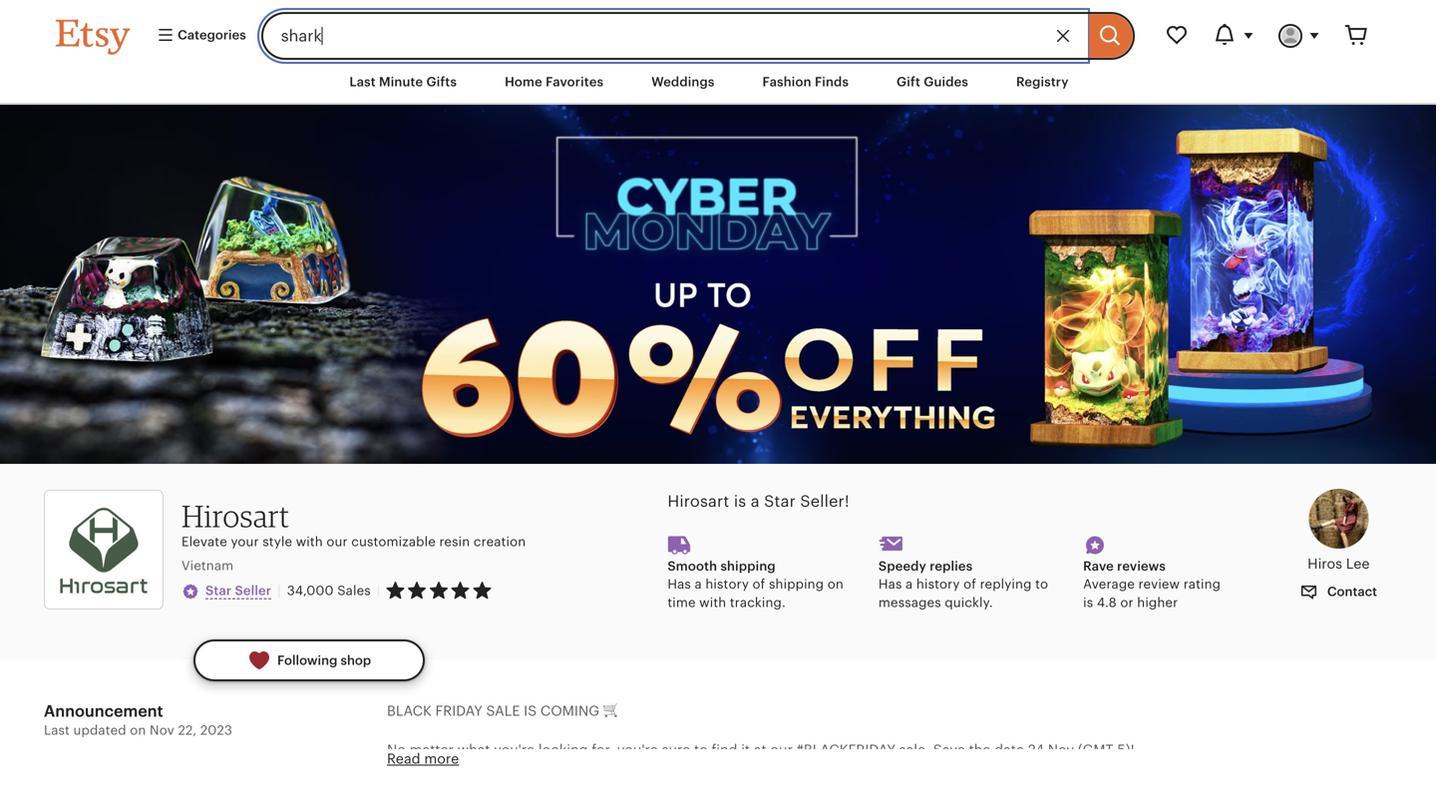 Task type: locate. For each thing, give the bounding box(es) containing it.
or
[[1121, 595, 1134, 610]]

our inside hirosart elevate your style with our customizable resin creation
[[327, 534, 348, 549]]

1 horizontal spatial with
[[699, 595, 727, 610]]

1 vertical spatial our
[[770, 742, 793, 758]]

gift guides
[[897, 74, 969, 89]]

0 horizontal spatial history
[[706, 577, 749, 592]]

None search field
[[261, 12, 1135, 60]]

1 horizontal spatial our
[[770, 742, 793, 758]]

1 horizontal spatial a
[[751, 492, 760, 510]]

1 vertical spatial on
[[130, 723, 146, 738]]

last minute gifts link
[[335, 64, 472, 100]]

hiros lee image
[[1309, 489, 1369, 549]]

1 horizontal spatial |
[[377, 583, 380, 598]]

is up the smooth shipping has a history of shipping on time with tracking.
[[734, 492, 747, 510]]

|
[[277, 582, 281, 598], [377, 583, 380, 598]]

4.8
[[1097, 595, 1117, 610]]

hirosart up smooth
[[668, 492, 730, 510]]

sales
[[337, 583, 371, 598]]

0 horizontal spatial hirosart
[[182, 497, 290, 534]]

1 vertical spatial is
[[1084, 595, 1094, 610]]

our
[[327, 534, 348, 549], [770, 742, 793, 758]]

star_seller image
[[182, 583, 200, 601]]

is
[[524, 703, 537, 719]]

categories
[[175, 27, 246, 42]]

last
[[350, 74, 376, 89], [44, 723, 70, 738]]

read
[[387, 751, 421, 767]]

1 horizontal spatial star
[[764, 492, 796, 510]]

announcement last updated on nov 22, 2023
[[44, 702, 232, 738]]

discount
[[602, 761, 675, 777]]

hiros
[[1308, 555, 1343, 571]]

0 horizontal spatial is
[[734, 492, 747, 510]]

our up "| 34,000 sales |"
[[327, 534, 348, 549]]

2 has from the left
[[879, 577, 902, 592]]

star left the seller!
[[764, 492, 796, 510]]

with inside hirosart elevate your style with our customizable resin creation
[[296, 534, 323, 549]]

the
[[969, 742, 991, 758]]

24
[[1028, 742, 1044, 758]]

1 vertical spatial to
[[694, 742, 708, 758]]

0 horizontal spatial you're
[[494, 742, 535, 758]]

1 horizontal spatial has
[[879, 577, 902, 592]]

1 horizontal spatial to
[[1036, 577, 1049, 592]]

1 of from the left
[[753, 577, 766, 592]]

replies
[[930, 559, 973, 573]]

lee
[[1346, 555, 1370, 571]]

| right seller
[[277, 582, 281, 598]]

5)!
[[1118, 742, 1135, 758]]

1 horizontal spatial of
[[964, 577, 977, 592]]

has for has a history of shipping on time with tracking.
[[668, 577, 691, 592]]

with right style
[[296, 534, 323, 549]]

on down the seller!
[[828, 577, 844, 592]]

history down replies
[[917, 577, 960, 592]]

history for quickly.
[[917, 577, 960, 592]]

(gmt-
[[1078, 742, 1118, 758]]

a down smooth
[[695, 577, 702, 592]]

history inside speedy replies has a history of replying to messages quickly.
[[917, 577, 960, 592]]

vietnam
[[182, 558, 234, 573]]

announcement
[[44, 702, 163, 720]]

contact
[[1324, 584, 1378, 599]]

1 history from the left
[[706, 577, 749, 592]]

with
[[296, 534, 323, 549], [699, 595, 727, 610]]

1 horizontal spatial nov
[[1048, 742, 1074, 758]]

0 horizontal spatial on
[[130, 723, 146, 738]]

menu bar containing last minute gifts
[[20, 60, 1417, 105]]

it
[[741, 742, 750, 758]]

nov right 24
[[1048, 742, 1074, 758]]

our right at
[[770, 742, 793, 758]]

of up 'tracking.'
[[753, 577, 766, 592]]

of inside speedy replies has a history of replying to messages quickly.
[[964, 577, 977, 592]]

menu bar
[[20, 60, 1417, 105]]

for,
[[592, 742, 614, 758]]

to left the find
[[694, 742, 708, 758]]

fashion finds link
[[748, 64, 864, 100]]

of up quickly.
[[964, 577, 977, 592]]

of for replying
[[964, 577, 977, 592]]

nov inside 'announcement last updated on nov 22, 2023'
[[150, 723, 174, 738]]

of inside the smooth shipping has a history of shipping on time with tracking.
[[753, 577, 766, 592]]

a up messages
[[906, 577, 913, 592]]

is
[[734, 492, 747, 510], [1084, 595, 1094, 610]]

last left minute
[[350, 74, 376, 89]]

👉
[[387, 761, 401, 777]]

with right the time on the left bottom of page
[[699, 595, 727, 610]]

gift
[[897, 74, 921, 89]]

1 horizontal spatial on
[[828, 577, 844, 592]]

on inside 'announcement last updated on nov 22, 2023'
[[130, 723, 146, 738]]

has down speedy
[[879, 577, 902, 592]]

0 horizontal spatial nov
[[150, 723, 174, 738]]

🛒
[[603, 703, 617, 719]]

| right sales
[[377, 583, 380, 598]]

has for has a history of replying to messages quickly.
[[879, 577, 902, 592]]

has inside speedy replies has a history of replying to messages quickly.
[[879, 577, 902, 592]]

coming
[[541, 703, 600, 719]]

1 horizontal spatial you're
[[617, 742, 658, 758]]

hirosart inside hirosart elevate your style with our customizable resin creation
[[182, 497, 290, 534]]

smooth
[[668, 559, 717, 573]]

1 horizontal spatial hirosart
[[668, 492, 730, 510]]

hirosart up your
[[182, 497, 290, 534]]

on right updated
[[130, 723, 146, 738]]

star seller button
[[182, 581, 271, 601]]

1 has from the left
[[668, 577, 691, 592]]

2 of from the left
[[964, 577, 977, 592]]

last left updated
[[44, 723, 70, 738]]

to right the replying
[[1036, 577, 1049, 592]]

0 vertical spatial to
[[1036, 577, 1049, 592]]

0 vertical spatial our
[[327, 534, 348, 549]]

read more
[[387, 751, 459, 767]]

you're up discount
[[617, 742, 658, 758]]

shipping
[[721, 559, 776, 573], [769, 577, 824, 592]]

shop
[[341, 653, 371, 668]]

more
[[424, 751, 459, 767]]

0 vertical spatial on
[[828, 577, 844, 592]]

20%
[[570, 761, 598, 777]]

gift
[[465, 761, 496, 777]]

registry
[[1017, 74, 1069, 89]]

categories banner
[[20, 0, 1417, 60]]

a inside speedy replies has a history of replying to messages quickly.
[[906, 577, 913, 592]]

0 horizontal spatial with
[[296, 534, 323, 549]]

0 horizontal spatial our
[[327, 534, 348, 549]]

2 horizontal spatial a
[[906, 577, 913, 592]]

hirosart
[[668, 492, 730, 510], [182, 497, 290, 534]]

1 horizontal spatial history
[[917, 577, 960, 592]]

time
[[668, 595, 696, 610]]

star
[[764, 492, 796, 510], [205, 583, 232, 598]]

speedy replies has a history of replying to messages quickly.
[[879, 559, 1049, 610]]

a for smooth shipping
[[695, 577, 702, 592]]

1 horizontal spatial is
[[1084, 595, 1094, 610]]

to
[[1036, 577, 1049, 592], [694, 742, 708, 758]]

to inside speedy replies has a history of replying to messages quickly.
[[1036, 577, 1049, 592]]

nov left 22,
[[150, 723, 174, 738]]

0 vertical spatial nov
[[150, 723, 174, 738]]

hirosart for elevate
[[182, 497, 290, 534]]

is left the 4.8
[[1084, 595, 1094, 610]]

is inside rave reviews average review rating is 4.8 or higher
[[1084, 595, 1094, 610]]

Search for anything text field
[[261, 12, 1086, 60]]

guides
[[924, 74, 969, 89]]

a
[[751, 492, 760, 510], [695, 577, 702, 592], [906, 577, 913, 592]]

1 vertical spatial star
[[205, 583, 232, 598]]

you're up keycap
[[494, 742, 535, 758]]

has
[[668, 577, 691, 592], [879, 577, 902, 592]]

a inside the smooth shipping has a history of shipping on time with tracking.
[[695, 577, 702, 592]]

0 vertical spatial with
[[296, 534, 323, 549]]

matter
[[410, 742, 454, 758]]

on inside the smooth shipping has a history of shipping on time with tracking.
[[828, 577, 844, 592]]

1 vertical spatial nov
[[1048, 742, 1074, 758]]

home favorites
[[505, 74, 604, 89]]

0 horizontal spatial has
[[668, 577, 691, 592]]

1 vertical spatial with
[[699, 595, 727, 610]]

star down vietnam on the left bottom of page
[[205, 583, 232, 598]]

a for speedy replies
[[906, 577, 913, 592]]

0 horizontal spatial star
[[205, 583, 232, 598]]

1 vertical spatial last
[[44, 723, 70, 738]]

our inside no matter what you're looking for, you're sure to find it at our #blackfriday sale. save the date 24 nov (gmt-5)! 👉 suprise gift keycap & 20% discount
[[770, 742, 793, 758]]

has inside the smooth shipping has a history of shipping on time with tracking.
[[668, 577, 691, 592]]

a left the seller!
[[751, 492, 760, 510]]

0 horizontal spatial to
[[694, 742, 708, 758]]

nov
[[150, 723, 174, 738], [1048, 742, 1074, 758]]

on
[[828, 577, 844, 592], [130, 723, 146, 738]]

has up the time on the left bottom of page
[[668, 577, 691, 592]]

0 horizontal spatial a
[[695, 577, 702, 592]]

0 horizontal spatial last
[[44, 723, 70, 738]]

1 horizontal spatial last
[[350, 74, 376, 89]]

0 horizontal spatial of
[[753, 577, 766, 592]]

fashion finds
[[763, 74, 849, 89]]

history
[[706, 577, 749, 592], [917, 577, 960, 592]]

history up 'tracking.'
[[706, 577, 749, 592]]

2 history from the left
[[917, 577, 960, 592]]

creation
[[474, 534, 526, 549]]

history inside the smooth shipping has a history of shipping on time with tracking.
[[706, 577, 749, 592]]

0 vertical spatial last
[[350, 74, 376, 89]]

to inside no matter what you're looking for, you're sure to find it at our #blackfriday sale. save the date 24 nov (gmt-5)! 👉 suprise gift keycap & 20% discount
[[694, 742, 708, 758]]



Task type: describe. For each thing, give the bounding box(es) containing it.
of for shipping
[[753, 577, 766, 592]]

minute
[[379, 74, 423, 89]]

0 vertical spatial is
[[734, 492, 747, 510]]

0 horizontal spatial |
[[277, 582, 281, 598]]

no
[[387, 742, 406, 758]]

smooth shipping has a history of shipping on time with tracking.
[[668, 559, 844, 610]]

review
[[1139, 577, 1180, 592]]

keycap
[[500, 761, 553, 777]]

| inside "| 34,000 sales |"
[[377, 583, 380, 598]]

none search field inside categories banner
[[261, 12, 1135, 60]]

save
[[934, 742, 966, 758]]

black friday sale is coming 🛒
[[387, 703, 617, 719]]

2 you're from the left
[[617, 742, 658, 758]]

at
[[754, 742, 767, 758]]

contact button
[[1286, 573, 1393, 610]]

tracking.
[[730, 595, 786, 610]]

following
[[277, 653, 338, 668]]

rating
[[1184, 577, 1221, 592]]

hiros lee link
[[1286, 489, 1393, 573]]

categories button
[[142, 18, 255, 54]]

history for with
[[706, 577, 749, 592]]

22,
[[178, 723, 197, 738]]

higher
[[1138, 595, 1178, 610]]

friday
[[435, 703, 483, 719]]

1 you're from the left
[[494, 742, 535, 758]]

hiros lee
[[1308, 555, 1370, 571]]

#blackfriday
[[797, 742, 896, 758]]

looking
[[539, 742, 588, 758]]

sale.
[[899, 742, 930, 758]]

updated
[[73, 723, 126, 738]]

seller
[[235, 583, 271, 598]]

last inside 'announcement last updated on nov 22, 2023'
[[44, 723, 70, 738]]

registry link
[[1002, 64, 1084, 100]]

elevate
[[182, 534, 227, 549]]

star inside button
[[205, 583, 232, 598]]

1 vertical spatial shipping
[[769, 577, 824, 592]]

hirosart elevate your style with our customizable resin creation
[[182, 497, 526, 549]]

last minute gifts
[[350, 74, 457, 89]]

your
[[231, 534, 259, 549]]

rave reviews average review rating is 4.8 or higher
[[1084, 559, 1221, 610]]

home
[[505, 74, 543, 89]]

no matter what you're looking for, you're sure to find it at our #blackfriday sale. save the date 24 nov (gmt-5)! 👉 suprise gift keycap & 20% discount
[[387, 742, 1135, 777]]

star seller
[[205, 583, 271, 598]]

black
[[387, 703, 432, 719]]

with inside the smooth shipping has a history of shipping on time with tracking.
[[699, 595, 727, 610]]

home favorites link
[[490, 64, 619, 100]]

| 34,000 sales |
[[277, 582, 380, 598]]

resin
[[439, 534, 470, 549]]

&
[[556, 761, 566, 777]]

2023
[[200, 723, 232, 738]]

quickly.
[[945, 595, 993, 610]]

customizable
[[351, 534, 436, 549]]

reviews
[[1117, 559, 1166, 573]]

date
[[995, 742, 1025, 758]]

read more link
[[387, 751, 459, 767]]

gifts
[[426, 74, 457, 89]]

hirosart for is
[[668, 492, 730, 510]]

nov inside no matter what you're looking for, you're sure to find it at our #blackfriday sale. save the date 24 nov (gmt-5)! 👉 suprise gift keycap & 20% discount
[[1048, 742, 1074, 758]]

replying
[[980, 577, 1032, 592]]

what
[[458, 742, 490, 758]]

sale
[[486, 703, 520, 719]]

following shop button
[[194, 639, 425, 681]]

favorites
[[546, 74, 604, 89]]

style
[[263, 534, 292, 549]]

average
[[1084, 577, 1135, 592]]

find
[[712, 742, 738, 758]]

last inside last minute gifts link
[[350, 74, 376, 89]]

34,000
[[287, 583, 334, 598]]

sure
[[662, 742, 691, 758]]

finds
[[815, 74, 849, 89]]

weddings link
[[637, 64, 730, 100]]

following shop
[[277, 653, 371, 668]]

hirosart is a star seller!
[[668, 492, 850, 510]]

suprise
[[405, 761, 462, 777]]

speedy
[[879, 559, 927, 573]]

seller!
[[800, 492, 850, 510]]

0 vertical spatial star
[[764, 492, 796, 510]]

fashion
[[763, 74, 812, 89]]

gift guides link
[[882, 64, 984, 100]]

0 vertical spatial shipping
[[721, 559, 776, 573]]

weddings
[[652, 74, 715, 89]]

messages
[[879, 595, 941, 610]]

rave
[[1084, 559, 1114, 573]]



Task type: vqa. For each thing, say whether or not it's contained in the screenshot.
the shop
yes



